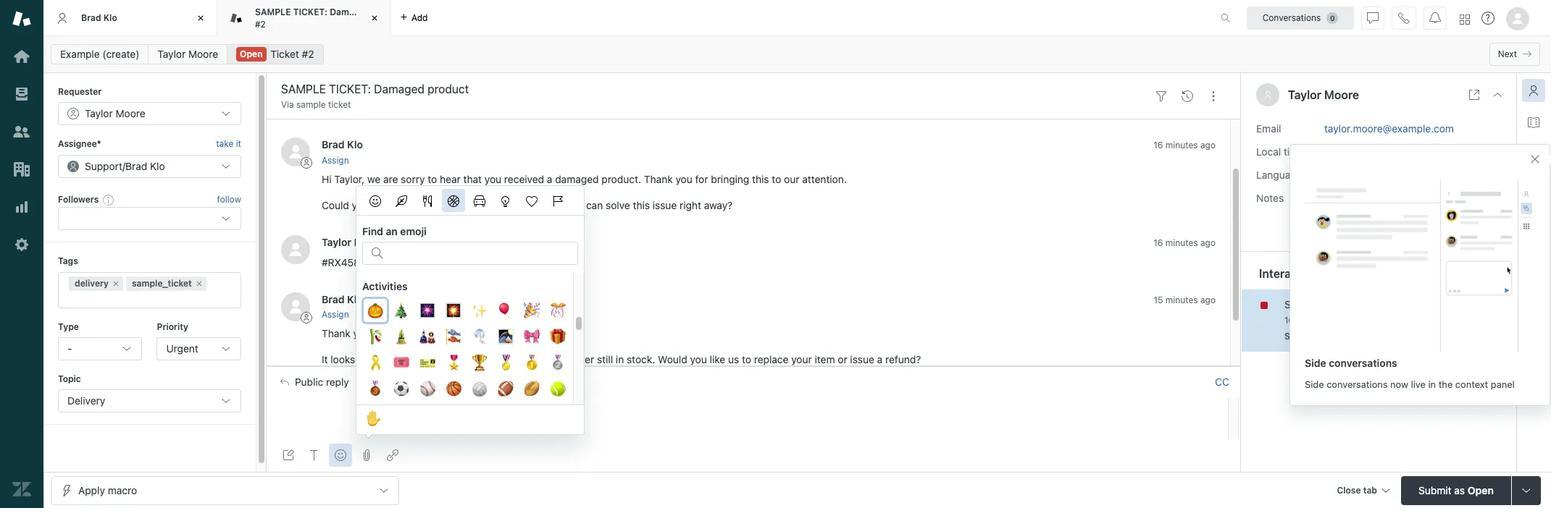 Task type: locate. For each thing, give the bounding box(es) containing it.
this right solve
[[633, 199, 650, 211]]

0 vertical spatial that
[[464, 173, 482, 185]]

- inside popup button
[[67, 343, 72, 355]]

🎈️
[[498, 301, 514, 322]]

0 vertical spatial assign button
[[322, 154, 349, 167]]

0 horizontal spatial like
[[358, 354, 374, 366]]

minutes down the events icon
[[1166, 140, 1199, 151]]

brad klo link up taylor,
[[322, 139, 363, 151]]

an
[[386, 225, 398, 238]]

2 vertical spatial brad
[[322, 293, 345, 306]]

local
[[1257, 145, 1282, 158]]

3 avatar image from the top
[[281, 293, 310, 322]]

0 horizontal spatial us
[[409, 199, 420, 211]]

minutes up status
[[1297, 315, 1330, 326]]

minutes for #rx4583
[[1166, 237, 1199, 248]]

1 assign button from the top
[[322, 154, 349, 167]]

you right the could
[[352, 199, 369, 211]]

1 vertical spatial this
[[633, 199, 650, 211]]

away?
[[704, 199, 733, 211]]

we left are
[[367, 173, 381, 185]]

0 vertical spatial your
[[445, 199, 466, 211]]

chair
[[492, 354, 517, 366]]

sample inside sample ticket: damaged product #2
[[255, 7, 291, 17]]

1 horizontal spatial damaged
[[1368, 298, 1413, 311]]

in right live
[[1429, 379, 1437, 390]]

panel
[[1492, 379, 1516, 390]]

sample up status
[[1285, 298, 1325, 311]]

time
[[1284, 145, 1305, 158]]

brad klo assign for hi
[[322, 139, 363, 166]]

that right hear
[[464, 173, 482, 185]]

klo for thank
[[347, 293, 363, 306]]

item left or
[[815, 354, 835, 366]]

16
[[1154, 140, 1164, 151], [1154, 237, 1164, 248], [1285, 315, 1295, 326]]

0 horizontal spatial the
[[417, 354, 432, 366]]

1 horizontal spatial product
[[1415, 298, 1452, 311]]

close image
[[368, 11, 382, 25], [1493, 89, 1504, 101]]

1 brad klo link from the top
[[322, 139, 363, 151]]

1 assign from the top
[[322, 155, 349, 166]]

tab
[[217, 0, 406, 36]]

assign up hi
[[322, 155, 349, 166]]

for left that.
[[373, 328, 386, 340]]

format text image
[[309, 450, 320, 462]]

damaged for sample ticket: damaged product 16 minutes ago status
[[1368, 298, 1413, 311]]

0 vertical spatial ticket:
[[293, 7, 328, 17]]

2 assign from the top
[[322, 309, 349, 320]]

0 horizontal spatial issue
[[653, 199, 677, 211]]

- right "🏅️"
[[519, 354, 524, 366]]

1 vertical spatial close image
[[1493, 89, 1504, 101]]

klo left 🎃️
[[347, 293, 363, 306]]

1 vertical spatial a
[[878, 354, 883, 366]]

avatar image for thank you for that.
[[281, 293, 310, 322]]

ticket: inside "sample ticket: damaged product 16 minutes ago status"
[[1328, 298, 1365, 311]]

via
[[281, 99, 294, 110]]

0 vertical spatial klo
[[104, 12, 117, 23]]

to left hear
[[428, 173, 437, 185]]

1 horizontal spatial for
[[696, 173, 709, 185]]

1 horizontal spatial taylor moore link
[[322, 236, 385, 248]]

avatar image
[[281, 138, 310, 167], [281, 235, 310, 264], [281, 293, 310, 322]]

brad for hi
[[322, 139, 345, 151]]

reporting image
[[12, 198, 31, 217]]

a right received
[[547, 173, 553, 185]]

ticket: up open link
[[293, 7, 328, 17]]

1 vertical spatial taylor moore link
[[322, 236, 385, 248]]

like right 'would'
[[710, 354, 726, 366]]

moore down close image
[[188, 48, 218, 60]]

moore
[[188, 48, 218, 60], [1325, 88, 1360, 101], [354, 236, 385, 248], [449, 377, 476, 388]]

2 assign button from the top
[[322, 309, 349, 322]]

0 vertical spatial brad klo assign
[[322, 139, 363, 166]]

taylor right user icon
[[1289, 88, 1322, 101]]

taylor,
[[334, 173, 365, 185]]

16 minutes ago
[[1154, 140, 1216, 151], [1154, 237, 1216, 248]]

#2
[[255, 18, 266, 29]]

16 minutes ago text field up status
[[1285, 315, 1347, 326]]

2 side from the top
[[1305, 379, 1325, 390]]

side
[[1305, 357, 1327, 369], [1305, 379, 1325, 390]]

16 minutes ago up 15 minutes ago text field
[[1154, 237, 1216, 248]]

side for side conversations
[[1305, 357, 1327, 369]]

to
[[428, 173, 437, 185], [772, 173, 782, 185], [742, 354, 752, 366]]

could
[[322, 199, 349, 211]]

0 horizontal spatial in
[[616, 354, 624, 366]]

🎆️
[[420, 301, 436, 322]]

side conversations
[[1305, 357, 1398, 369]]

1 horizontal spatial sample
[[1285, 298, 1325, 311]]

minutes right "15"
[[1166, 295, 1199, 306]]

main element
[[0, 0, 43, 509]]

⚽️
[[394, 379, 410, 400]]

brad klo assign for thank
[[322, 293, 363, 320]]

we left '🎟️'
[[377, 354, 390, 366]]

taylor moore up '#rx4583'
[[322, 236, 385, 248]]

1 vertical spatial in
[[1429, 379, 1437, 390]]

16 minutes ago for #rx4583
[[1154, 237, 1216, 248]]

🎏️
[[446, 327, 462, 348]]

status
[[1285, 331, 1313, 342]]

- button
[[58, 338, 142, 361]]

1 vertical spatial avatar image
[[281, 235, 310, 264]]

🎗️
[[368, 353, 383, 374]]

ago for #rx4583
[[1201, 237, 1216, 248]]

1 horizontal spatial close image
[[1493, 89, 1504, 101]]

ticket:
[[293, 7, 328, 17], [1328, 298, 1365, 311]]

0 horizontal spatial -
[[67, 343, 72, 355]]

🎾️
[[550, 379, 566, 400]]

0 vertical spatial open
[[240, 49, 263, 59]]

1 vertical spatial for
[[373, 328, 386, 340]]

1 horizontal spatial open
[[1469, 485, 1495, 497]]

0 horizontal spatial ticket:
[[293, 7, 328, 17]]

organizations image
[[12, 160, 31, 179]]

open right as at bottom
[[1469, 485, 1495, 497]]

0 vertical spatial close image
[[368, 11, 382, 25]]

1 vertical spatial the
[[1439, 379, 1454, 390]]

1 horizontal spatial this
[[752, 173, 770, 185]]

🎑️
[[498, 327, 514, 348]]

side down side conversations
[[1305, 379, 1325, 390]]

to left our at the right of page
[[772, 173, 782, 185]]

draft mode image
[[283, 450, 294, 462]]

1 horizontal spatial like
[[710, 354, 726, 366]]

conversations down side conversations
[[1327, 379, 1388, 390]]

1 vertical spatial klo
[[347, 139, 363, 151]]

damaged for sample ticket: damaged product #2
[[330, 7, 370, 17]]

side down status
[[1305, 357, 1327, 369]]

0 vertical spatial product
[[373, 7, 406, 17]]

🎀️
[[524, 327, 540, 348]]

zendesk image
[[12, 481, 31, 499]]

open inside secondary element
[[240, 49, 263, 59]]

for up right
[[696, 173, 709, 185]]

ticket: inside sample ticket: damaged product #2
[[293, 7, 328, 17]]

brad klo assign up taylor,
[[322, 139, 363, 166]]

✨️
[[472, 301, 488, 322]]

product.
[[602, 173, 642, 185]]

sample for sample ticket: damaged product #2
[[255, 7, 291, 17]]

sample
[[255, 7, 291, 17], [1285, 298, 1325, 311]]

cc
[[1216, 376, 1230, 388]]

2 brad klo link from the top
[[322, 293, 363, 306]]

1 horizontal spatial item
[[815, 354, 835, 366]]

the inside conversationlabel log
[[417, 354, 432, 366]]

provide
[[372, 199, 407, 211]]

taylor
[[158, 48, 186, 60], [1289, 88, 1322, 101], [322, 236, 352, 248], [421, 377, 447, 388]]

brad up example (create)
[[81, 12, 101, 23]]

taylor down 🎫️ in the bottom of the page
[[421, 377, 447, 388]]

1 horizontal spatial 16 minutes ago text field
[[1285, 315, 1347, 326]]

taylor.moore@example.com image
[[406, 377, 418, 388]]

1 vertical spatial brad klo assign
[[322, 293, 363, 320]]

🏀️
[[446, 379, 462, 400]]

1 horizontal spatial the
[[1439, 379, 1454, 390]]

moore down the 🎖️
[[449, 377, 476, 388]]

0 vertical spatial side
[[1305, 357, 1327, 369]]

your right the with
[[445, 199, 466, 211]]

ticket: for sample ticket: damaged product #2
[[293, 7, 328, 17]]

1 vertical spatial thank
[[322, 328, 351, 340]]

issue
[[653, 199, 677, 211], [851, 354, 875, 366]]

assign
[[322, 155, 349, 166], [322, 309, 349, 320]]

0 horizontal spatial close image
[[368, 11, 382, 25]]

ago up side conversations
[[1332, 315, 1347, 326]]

add attachment image
[[361, 450, 373, 462]]

in right still
[[616, 354, 624, 366]]

the right "have"
[[417, 354, 432, 366]]

your right replace in the bottom of the page
[[792, 354, 812, 366]]

16 minutes ago text field down the events icon
[[1154, 140, 1216, 151]]

2 vertical spatial klo
[[347, 293, 363, 306]]

2 brad klo assign from the top
[[322, 293, 363, 320]]

0 horizontal spatial sample
[[255, 7, 291, 17]]

moore up "taylor.moore@example.com"
[[1325, 88, 1360, 101]]

15
[[1154, 295, 1164, 306]]

issue left right
[[653, 199, 677, 211]]

local time
[[1257, 145, 1305, 158]]

16 minutes ago down the events icon
[[1154, 140, 1216, 151]]

secondary element
[[43, 40, 1552, 69]]

you right 'would'
[[690, 354, 707, 366]]

1 horizontal spatial thank
[[644, 173, 673, 185]]

0 vertical spatial in
[[616, 354, 624, 366]]

sample inside "sample ticket: damaged product 16 minutes ago status"
[[1285, 298, 1325, 311]]

hear
[[440, 173, 461, 185]]

0 vertical spatial avatar image
[[281, 138, 310, 167]]

0 vertical spatial taylor moore link
[[148, 44, 228, 65]]

assign button up hi
[[322, 154, 349, 167]]

the
[[417, 354, 432, 366], [1439, 379, 1454, 390]]

ago right "15"
[[1201, 295, 1216, 306]]

moore left an
[[354, 236, 385, 248]]

🎉️
[[524, 301, 540, 322]]

16 minutes ago text field
[[1154, 237, 1216, 248]]

taylor inside conversationlabel log
[[322, 236, 352, 248]]

taylor moore down close image
[[158, 48, 218, 60]]

the for context
[[1439, 379, 1454, 390]]

hi taylor, we are sorry to hear that you received a damaged product. thank you for bringing this to our attention.
[[322, 173, 847, 185]]

brad klo assign left 🎃️
[[322, 293, 363, 320]]

1 vertical spatial ticket:
[[1328, 298, 1365, 311]]

assign up the thank you for that.
[[322, 309, 349, 320]]

thank up looks
[[322, 328, 351, 340]]

2 16 minutes ago from the top
[[1154, 237, 1216, 248]]

taylor right (create)
[[158, 48, 186, 60]]

klo up example (create)
[[104, 12, 117, 23]]

conversationlabel log
[[267, 43, 1242, 378]]

sorry
[[401, 173, 425, 185]]

that right so
[[549, 199, 568, 211]]

the left context
[[1439, 379, 1454, 390]]

0 vertical spatial conversations
[[1330, 357, 1398, 369]]

user image
[[1264, 91, 1273, 99]]

knowledge image
[[1529, 117, 1540, 128]]

product for sample ticket: damaged product #2
[[373, 7, 406, 17]]

product inside "sample ticket: damaged product 16 minutes ago status"
[[1415, 298, 1452, 311]]

would
[[658, 354, 688, 366]]

product inside sample ticket: damaged product #2
[[373, 7, 406, 17]]

you up right
[[676, 173, 693, 185]]

taylor inside secondary element
[[158, 48, 186, 60]]

so
[[535, 199, 546, 211]]

0 vertical spatial issue
[[653, 199, 677, 211]]

conversations for side conversations now live in the context panel
[[1327, 379, 1388, 390]]

conversations
[[1263, 12, 1322, 23]]

- inside conversationlabel log
[[519, 354, 524, 366]]

brad down '#rx4583'
[[322, 293, 345, 306]]

number
[[497, 199, 533, 211]]

still
[[597, 354, 613, 366]]

sample up the #2
[[255, 7, 291, 17]]

we left can
[[570, 199, 584, 211]]

1 horizontal spatial that
[[549, 199, 568, 211]]

1 horizontal spatial -
[[519, 354, 524, 366]]

1 16 minutes ago from the top
[[1154, 140, 1216, 151]]

2 horizontal spatial to
[[772, 173, 782, 185]]

0 horizontal spatial damaged
[[330, 7, 370, 17]]

brad klo tab
[[43, 0, 217, 36]]

issue right or
[[851, 354, 875, 366]]

get help image
[[1482, 12, 1495, 25]]

0 vertical spatial brad klo link
[[322, 139, 363, 151]]

(create)
[[103, 48, 139, 60]]

1 vertical spatial conversations
[[1327, 379, 1388, 390]]

tabs tab list
[[43, 0, 1206, 36]]

0 vertical spatial 16 minutes ago text field
[[1154, 140, 1216, 151]]

language
[[1257, 169, 1303, 181]]

0 horizontal spatial open
[[240, 49, 263, 59]]

taylor moore inside conversationlabel log
[[322, 236, 385, 248]]

us left the with
[[409, 199, 420, 211]]

0 vertical spatial damaged
[[330, 7, 370, 17]]

0 vertical spatial brad
[[81, 12, 101, 23]]

1 horizontal spatial a
[[878, 354, 883, 366]]

2 vertical spatial avatar image
[[281, 293, 310, 322]]

we
[[367, 173, 381, 185], [570, 199, 584, 211], [377, 354, 390, 366]]

damaged inside sample ticket: damaged product #2
[[330, 7, 370, 17]]

1 horizontal spatial ticket:
[[1328, 298, 1365, 311]]

2 vertical spatial we
[[377, 354, 390, 366]]

next button
[[1490, 43, 1541, 66]]

ago for hi taylor, we are sorry to hear that you received a damaged product. thank you for bringing this to our attention.
[[1201, 140, 1216, 151]]

side for side conversations now live in the context panel
[[1305, 379, 1325, 390]]

0 vertical spatial sample
[[255, 7, 291, 17]]

example (create)
[[60, 48, 139, 60]]

submit
[[1419, 485, 1452, 497]]

🎄️
[[394, 301, 410, 322]]

1 side from the top
[[1305, 357, 1327, 369]]

1 vertical spatial 16 minutes ago
[[1154, 237, 1216, 248]]

0 horizontal spatial item
[[435, 354, 456, 366]]

1 vertical spatial brad
[[322, 139, 345, 151]]

can
[[586, 199, 603, 211]]

to left replace in the bottom of the page
[[742, 354, 752, 366]]

16 minutes ago text field
[[1154, 140, 1216, 151], [1285, 315, 1347, 326]]

close image
[[194, 11, 208, 25]]

damaged inside "sample ticket: damaged product 16 minutes ago status"
[[1368, 298, 1413, 311]]

example
[[60, 48, 100, 60]]

sample
[[296, 99, 326, 110]]

sample ticket: damaged product #2
[[255, 7, 406, 29]]

1 vertical spatial assign button
[[322, 309, 349, 322]]

item down 🎏️ on the left
[[435, 354, 456, 366]]

assign button up the thank you for that.
[[322, 309, 349, 322]]

taylor moore link down close image
[[148, 44, 228, 65]]

Public reply composer text field
[[274, 398, 1224, 428]]

1 vertical spatial issue
[[851, 354, 875, 366]]

-
[[67, 343, 72, 355], [519, 354, 524, 366]]

taylor up '#rx4583'
[[322, 236, 352, 248]]

1 avatar image from the top
[[281, 138, 310, 167]]

0 vertical spatial 16
[[1154, 140, 1164, 151]]

open
[[240, 49, 263, 59], [1469, 485, 1495, 497]]

🎐️
[[472, 327, 488, 348]]

thank right product.
[[644, 173, 673, 185]]

this right bringing on the left top of the page
[[752, 173, 770, 185]]

this
[[752, 173, 770, 185], [633, 199, 650, 211]]

1 brad klo assign from the top
[[322, 139, 363, 166]]

0 vertical spatial assign
[[322, 155, 349, 166]]

0 horizontal spatial product
[[373, 7, 406, 17]]

view more details image
[[1469, 89, 1481, 101]]

- down type
[[67, 343, 72, 355]]

ago left the local
[[1201, 140, 1216, 151]]

2 avatar image from the top
[[281, 235, 310, 264]]

0 horizontal spatial your
[[445, 199, 466, 211]]

us left replace in the bottom of the page
[[729, 354, 740, 366]]

🥈️
[[550, 353, 566, 374]]

1 vertical spatial your
[[792, 354, 812, 366]]

bringing
[[711, 173, 750, 185]]

the for item
[[417, 354, 432, 366]]

1 vertical spatial 16
[[1154, 237, 1164, 248]]

1 vertical spatial sample
[[1285, 298, 1325, 311]]

thank
[[644, 173, 673, 185], [322, 328, 351, 340]]

that.
[[389, 328, 410, 340]]

0 vertical spatial 16 minutes ago
[[1154, 140, 1216, 151]]

a left refund?
[[878, 354, 883, 366]]

taylor moore link up '#rx4583'
[[322, 236, 385, 248]]

ago up the 15 minutes ago
[[1201, 237, 1216, 248]]

2 vertical spatial 16
[[1285, 315, 1295, 326]]

🎟️
[[394, 353, 410, 374]]

like right looks
[[358, 354, 374, 366]]

ticket: up side conversations
[[1328, 298, 1365, 311]]

conversations up now
[[1330, 357, 1398, 369]]

1 vertical spatial side
[[1305, 379, 1325, 390]]

item
[[435, 354, 456, 366], [815, 354, 835, 366]]

minutes up 15 minutes ago text field
[[1166, 237, 1199, 248]]

brad klo link left 🎃️
[[322, 293, 363, 306]]

brad klo link for thank
[[322, 293, 363, 306]]

email
[[1257, 122, 1282, 134]]

1 vertical spatial assign
[[322, 309, 349, 320]]

1 vertical spatial we
[[570, 199, 584, 211]]

brad up hi
[[322, 139, 345, 151]]

klo up taylor,
[[347, 139, 363, 151]]

open down the #2
[[240, 49, 263, 59]]

ago for thank you for that.
[[1201, 295, 1216, 306]]



Task type: describe. For each thing, give the bounding box(es) containing it.
eames
[[458, 354, 489, 366]]

taylor moore right user icon
[[1289, 88, 1360, 101]]

brad klo
[[81, 12, 117, 23]]

taylor.moore@example.com
[[1325, 122, 1455, 134]]

✋ button
[[362, 407, 386, 433]]

taylor moore inside secondary element
[[158, 48, 218, 60]]

context
[[1456, 379, 1489, 390]]

type
[[58, 322, 79, 332]]

brown
[[527, 354, 556, 366]]

events image
[[1182, 90, 1194, 102]]

0 vertical spatial for
[[696, 173, 709, 185]]

0 vertical spatial us
[[409, 199, 420, 211]]

0 vertical spatial a
[[547, 173, 553, 185]]

1 vertical spatial 16 minutes ago text field
[[1285, 315, 1347, 326]]

get started image
[[12, 47, 31, 66]]

sample ticket: damaged product 16 minutes ago status
[[1285, 298, 1452, 342]]

16 minutes ago for hi taylor, we are sorry to hear that you received a damaged product. thank you for bringing this to our attention.
[[1154, 140, 1216, 151]]

ticket
[[328, 99, 351, 110]]

🎖️
[[446, 353, 462, 374]]

🎃️
[[368, 301, 383, 322]]

thank you for that.
[[322, 328, 410, 340]]

example (create) button
[[51, 44, 149, 65]]

assign button for thank
[[322, 309, 349, 322]]

1 vertical spatial that
[[549, 199, 568, 211]]

1 horizontal spatial in
[[1429, 379, 1437, 390]]

taylor moore link inside conversationlabel log
[[322, 236, 385, 248]]

🏅️
[[498, 353, 514, 374]]

16 inside "sample ticket: damaged product 16 minutes ago status"
[[1285, 315, 1295, 326]]

conversations button
[[1248, 6, 1355, 29]]

🎁️ 🎗️
[[368, 327, 566, 374]]

follow button
[[217, 194, 241, 207]]

it
[[236, 139, 241, 150]]

as
[[1455, 485, 1466, 497]]

open link
[[227, 44, 324, 65]]

now
[[1391, 379, 1409, 390]]

🥇️
[[524, 353, 540, 374]]

16 for #rx4583
[[1154, 237, 1164, 248]]

replace
[[754, 354, 789, 366]]

looks
[[331, 354, 355, 366]]

zendesk products image
[[1461, 14, 1471, 24]]

🎋️
[[368, 327, 383, 348]]

🏆️
[[472, 353, 488, 374]]

views image
[[12, 85, 31, 104]]

priority
[[157, 322, 188, 332]]

product for sample ticket: damaged product 16 minutes ago status
[[1415, 298, 1452, 311]]

ticket: for sample ticket: damaged product 16 minutes ago status
[[1328, 298, 1365, 311]]

right
[[680, 199, 702, 211]]

customer context image
[[1529, 85, 1540, 96]]

notes
[[1257, 192, 1285, 204]]

🎎️
[[420, 327, 436, 348]]

2 like from the left
[[710, 354, 726, 366]]

Add user notes text field
[[1325, 191, 1500, 240]]

15 minutes ago
[[1154, 295, 1216, 306]]

via sample ticket
[[281, 99, 351, 110]]

🎁️
[[550, 327, 566, 348]]

0 vertical spatial thank
[[644, 173, 673, 185]]

1 horizontal spatial to
[[742, 354, 752, 366]]

customers image
[[12, 123, 31, 141]]

attention.
[[803, 173, 847, 185]]

0 horizontal spatial thank
[[322, 328, 351, 340]]

0 horizontal spatial that
[[464, 173, 482, 185]]

refund?
[[886, 354, 921, 366]]

1 vertical spatial open
[[1469, 485, 1495, 497]]

conversations for side conversations
[[1330, 357, 1398, 369]]

in inside conversationlabel log
[[616, 354, 624, 366]]

assign for hi
[[322, 155, 349, 166]]

insert emojis image
[[335, 450, 346, 462]]

avatar image for hi taylor, we are sorry to hear that you received a damaged product. thank you for bringing this to our attention.
[[281, 138, 310, 167]]

klo for hi
[[347, 139, 363, 151]]

1 horizontal spatial issue
[[851, 354, 875, 366]]

close image inside tabs tab list
[[368, 11, 382, 25]]

with
[[423, 199, 443, 211]]

take it
[[216, 139, 241, 150]]

solve
[[606, 199, 630, 211]]

assign button for hi
[[322, 154, 349, 167]]

interactions
[[1260, 267, 1326, 280]]

minutes inside "sample ticket: damaged product 16 minutes ago status"
[[1297, 315, 1330, 326]]

0 horizontal spatial to
[[428, 173, 437, 185]]

damaged
[[555, 173, 599, 185]]

admin image
[[12, 236, 31, 254]]

our
[[784, 173, 800, 185]]

could you provide us with your order number so that we can solve this issue right away?
[[322, 199, 733, 211]]

user image
[[1266, 91, 1272, 99]]

next
[[1499, 49, 1518, 59]]

🎫️
[[420, 353, 436, 374]]

minutes for thank you for that.
[[1166, 295, 1199, 306]]

it
[[322, 354, 328, 366]]

2 item from the left
[[815, 354, 835, 366]]

to
[[383, 376, 395, 388]]

activities
[[362, 281, 408, 293]]

0 vertical spatial this
[[752, 173, 770, 185]]

taylor moore down the 🎖️
[[421, 377, 476, 388]]

edit user image
[[482, 377, 492, 388]]

received
[[504, 173, 544, 185]]

apps image
[[1529, 180, 1540, 192]]

1 horizontal spatial us
[[729, 354, 740, 366]]

follow
[[217, 194, 241, 205]]

0 horizontal spatial this
[[633, 199, 650, 211]]

0 horizontal spatial 16 minutes ago text field
[[1154, 140, 1216, 151]]

0 vertical spatial we
[[367, 173, 381, 185]]

🥉️
[[368, 379, 383, 400]]

side conversations now live in the context panel
[[1305, 379, 1516, 390]]

0 horizontal spatial taylor moore link
[[148, 44, 228, 65]]

sample for sample ticket: damaged product 16 minutes ago status
[[1285, 298, 1325, 311]]

1 horizontal spatial your
[[792, 354, 812, 366]]

emoji
[[400, 225, 427, 238]]

16 for hi taylor, we are sorry to hear that you received a damaged product. thank you for bringing this to our attention.
[[1154, 140, 1164, 151]]

moore inside secondary element
[[188, 48, 218, 60]]

moore inside conversationlabel log
[[354, 236, 385, 248]]

minutes for hi taylor, we are sorry to hear that you received a damaged product. thank you for bringing this to our attention.
[[1166, 140, 1199, 151]]

you up order
[[485, 173, 502, 185]]

take it button
[[216, 137, 241, 152]]

15 minutes ago text field
[[1154, 295, 1216, 306]]

klo inside tab
[[104, 12, 117, 23]]

✋
[[366, 409, 382, 430]]

brad for thank
[[322, 293, 345, 306]]

ago inside "sample ticket: damaged product 16 minutes ago status"
[[1332, 315, 1347, 326]]

you down 🎃️
[[353, 328, 370, 340]]

🥈️ 🥉️
[[368, 353, 566, 400]]

live
[[1412, 379, 1426, 390]]

stock.
[[627, 354, 655, 366]]

brad klo link for hi
[[322, 139, 363, 151]]

Subject field
[[278, 80, 1146, 98]]

🏐️
[[472, 379, 488, 400]]

urgent button
[[157, 338, 241, 361]]

1 item from the left
[[435, 354, 456, 366]]

🎍️
[[394, 327, 410, 348]]

🎊️
[[550, 301, 566, 322]]

add link (cmd k) image
[[387, 450, 399, 462]]

it looks like we have the item eames chair - brown leather still in stock. would you like us to replace your item or issue a refund?
[[322, 354, 921, 366]]

🎇️
[[446, 301, 462, 322]]

tab containing sample ticket: damaged product
[[217, 0, 406, 36]]

or
[[838, 354, 848, 366]]

find
[[362, 225, 383, 238]]

submit as open
[[1419, 485, 1495, 497]]

⚾️
[[420, 379, 436, 400]]

brad inside tab
[[81, 12, 101, 23]]

assign for thank
[[322, 309, 349, 320]]

1 like from the left
[[358, 354, 374, 366]]

leather
[[559, 354, 595, 366]]

zendesk support image
[[12, 9, 31, 28]]



Task type: vqa. For each thing, say whether or not it's contained in the screenshot.
first The 16 Minutes Ago from the bottom
yes



